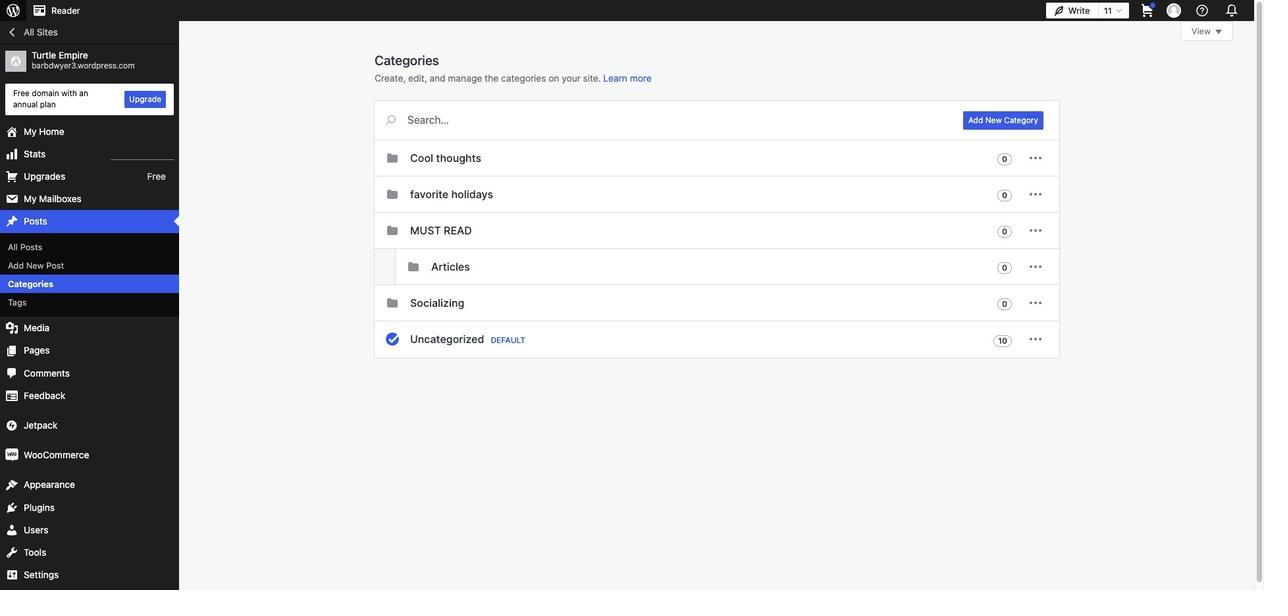 Task type: locate. For each thing, give the bounding box(es) containing it.
2 vertical spatial toggle menu image
[[1028, 331, 1044, 347]]

toggle menu image
[[1028, 186, 1044, 202], [1028, 259, 1044, 275], [1028, 295, 1044, 311]]

toggle menu image for 'favorite holidays' "icon"
[[1028, 186, 1044, 202]]

toggle menu image
[[1028, 150, 1044, 166], [1028, 223, 1044, 238], [1028, 331, 1044, 347]]

my profile image
[[1167, 3, 1181, 18]]

img image
[[5, 419, 18, 432], [5, 449, 18, 462]]

row
[[375, 140, 1060, 358]]

1 vertical spatial toggle menu image
[[1028, 259, 1044, 275]]

0 vertical spatial toggle menu image
[[1028, 150, 1044, 166]]

manage your notifications image
[[1223, 1, 1241, 20]]

3 toggle menu image from the top
[[1028, 295, 1044, 311]]

1 vertical spatial img image
[[5, 449, 18, 462]]

socializing image
[[385, 295, 400, 311]]

1 toggle menu image from the top
[[1028, 150, 1044, 166]]

main content
[[375, 21, 1233, 358]]

1 toggle menu image from the top
[[1028, 186, 1044, 202]]

0 vertical spatial toggle menu image
[[1028, 186, 1044, 202]]

highest hourly views 0 image
[[111, 151, 174, 160]]

closed image
[[1216, 30, 1222, 34]]

3 toggle menu image from the top
[[1028, 331, 1044, 347]]

toggle menu image for the articles "icon"
[[1028, 259, 1044, 275]]

1 img image from the top
[[5, 419, 18, 432]]

2 toggle menu image from the top
[[1028, 223, 1044, 238]]

toggle menu image for uncategorized image
[[1028, 331, 1044, 347]]

2 vertical spatial toggle menu image
[[1028, 295, 1044, 311]]

2 toggle menu image from the top
[[1028, 259, 1044, 275]]

0 vertical spatial img image
[[5, 419, 18, 432]]

1 vertical spatial toggle menu image
[[1028, 223, 1044, 238]]

None search field
[[375, 101, 948, 139]]

toggle menu image for cool thoughts image
[[1028, 150, 1044, 166]]

cool thoughts image
[[385, 150, 400, 166]]



Task type: describe. For each thing, give the bounding box(es) containing it.
open search image
[[375, 112, 408, 128]]

articles image
[[406, 259, 421, 275]]

my shopping cart image
[[1140, 3, 1156, 18]]

favorite holidays image
[[385, 186, 400, 202]]

Search search field
[[408, 101, 948, 139]]

help image
[[1195, 3, 1210, 18]]

uncategorized image
[[385, 331, 400, 347]]

toggle menu image for must read icon
[[1028, 223, 1044, 238]]

must read image
[[385, 223, 400, 238]]

manage your sites image
[[5, 3, 21, 18]]

toggle menu image for socializing image at the left of the page
[[1028, 295, 1044, 311]]

2 img image from the top
[[5, 449, 18, 462]]



Task type: vqa. For each thing, say whether or not it's contained in the screenshot.
PLUGIN ICON to the right
no



